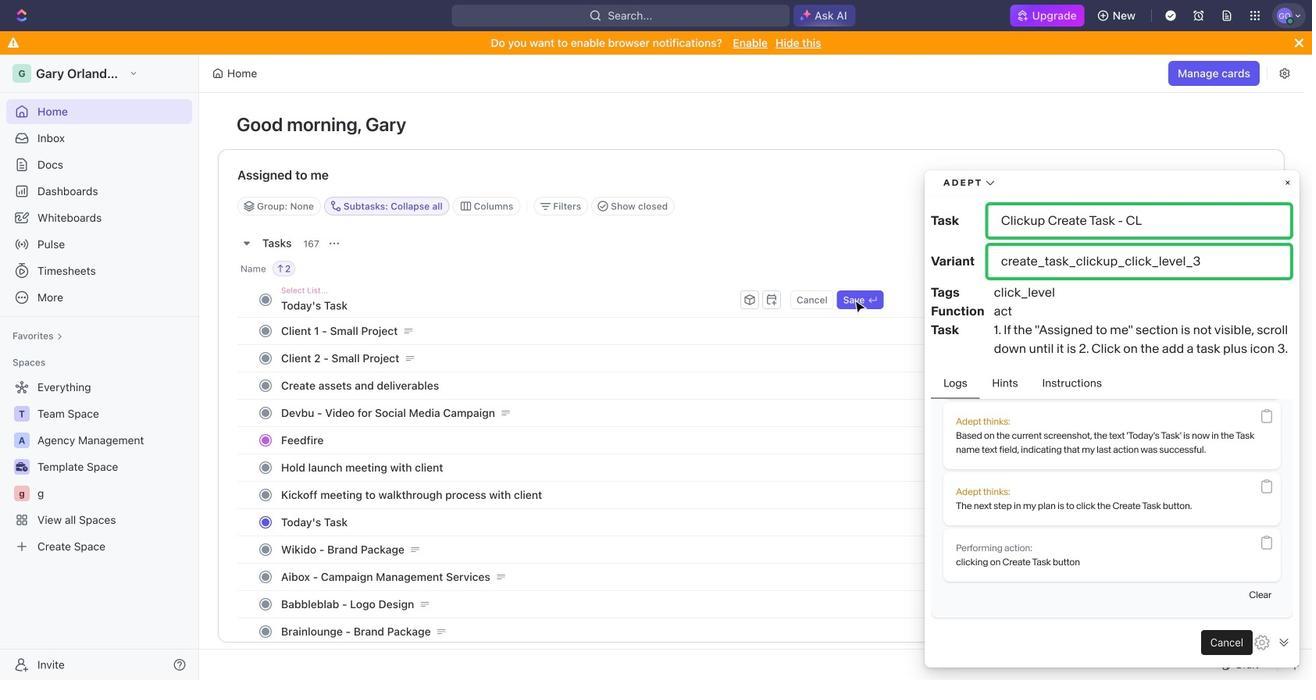Task type: vqa. For each thing, say whether or not it's contained in the screenshot.
Gary Orlando's Workspace, , element
yes



Task type: locate. For each thing, give the bounding box(es) containing it.
team space, , element
[[14, 406, 30, 422]]

agency management, , element
[[14, 433, 30, 448]]

business time image
[[16, 462, 28, 472]]

tree inside sidebar navigation
[[6, 375, 192, 559]]

gary orlando's workspace, , element
[[12, 64, 31, 83]]

tree
[[6, 375, 192, 559]]



Task type: describe. For each thing, give the bounding box(es) containing it.
g, , element
[[14, 486, 30, 501]]

sidebar navigation
[[0, 55, 202, 680]]

Search tasks... text field
[[1044, 194, 1201, 218]]

Task name or type '/' for commands text field
[[281, 293, 737, 318]]



